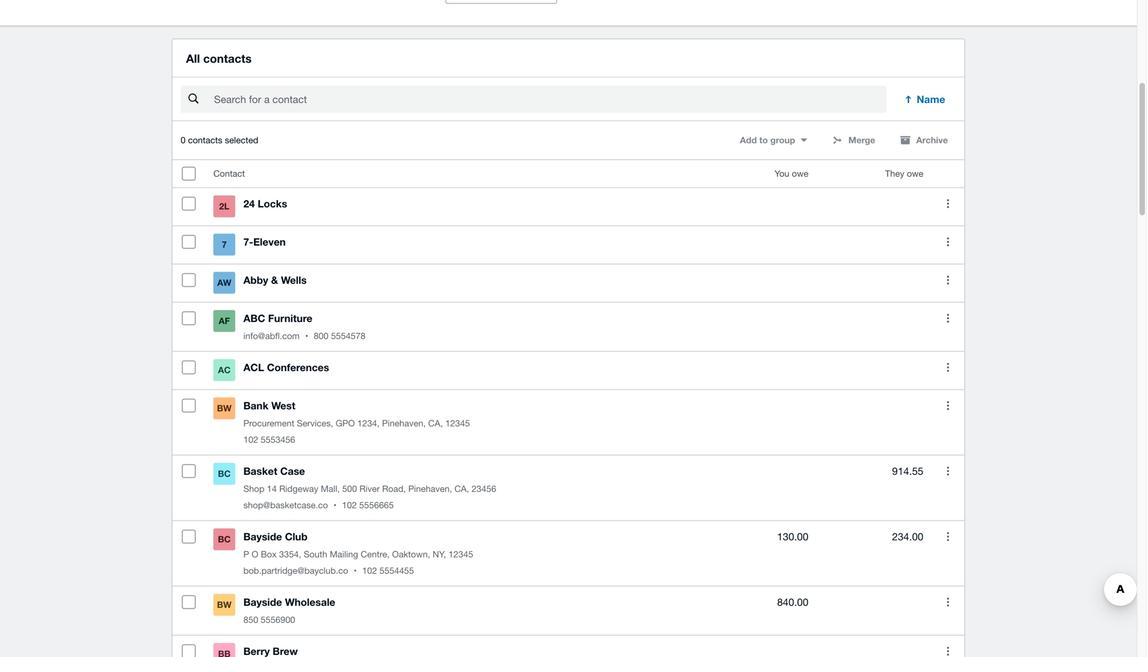 Task type: describe. For each thing, give the bounding box(es) containing it.
abby & wells
[[243, 274, 307, 287]]

merge
[[849, 135, 875, 146]]

add to group button
[[732, 130, 816, 151]]

abc
[[243, 313, 265, 325]]

5553456
[[261, 435, 295, 445]]

12345 inside bank west procurement services, gpo 1234, pinehaven, ca, 12345 102 5553456
[[445, 418, 470, 429]]

bc for basket case
[[218, 469, 231, 480]]

ridgeway
[[279, 484, 318, 495]]

1234,
[[357, 418, 380, 429]]

840.00
[[777, 597, 809, 609]]

group
[[770, 135, 795, 146]]

ca, inside basket case shop 14 ridgeway mall, 500 river road, pinehaven, ca, 23456 shop@basketcase.co • 102 5556665
[[455, 484, 469, 495]]

they
[[885, 168, 904, 179]]

contacts for all
[[203, 52, 252, 65]]

archive button
[[892, 130, 956, 151]]

7 more row options button from the top
[[934, 458, 962, 485]]

aw
[[217, 278, 231, 288]]

owe for you owe
[[792, 168, 809, 179]]

all
[[186, 52, 200, 65]]

box
[[261, 550, 277, 560]]

basket
[[243, 466, 277, 478]]

abby
[[243, 274, 268, 287]]

bayside club p o box 3354, south mailing centre, oaktown, ny, 12345 bob.partridge@bayclub.co • 102 5554455
[[243, 531, 473, 576]]

contacts for 0
[[188, 135, 222, 146]]

abc furniture info@abfl.com • 800 5554578
[[243, 313, 366, 342]]

14
[[267, 484, 277, 495]]

• for bayside club
[[354, 566, 357, 576]]

840.00 link
[[777, 595, 809, 611]]

914.55 link
[[892, 463, 924, 480]]

5556665
[[359, 500, 394, 511]]

o
[[252, 550, 258, 560]]

130.00 link
[[777, 529, 809, 545]]

owe for they owe
[[907, 168, 924, 179]]

bob.partridge@bayclub.co
[[243, 566, 348, 576]]

5556900
[[261, 615, 295, 626]]

eleven
[[253, 236, 286, 248]]

contact
[[213, 168, 245, 179]]

acl
[[243, 362, 264, 374]]

furniture
[[268, 313, 312, 325]]

5554578
[[331, 331, 366, 342]]

you owe
[[775, 168, 809, 179]]

1 more row options button from the top
[[934, 190, 962, 218]]

more row options image for 2l
[[947, 200, 949, 208]]

500
[[342, 484, 357, 495]]

mailing
[[330, 550, 358, 560]]

shop
[[243, 484, 264, 495]]

ny,
[[433, 550, 446, 560]]

7-
[[243, 236, 253, 248]]

wholesale
[[285, 597, 335, 609]]

more row options image for sixth more row options popup button from the bottom
[[947, 363, 949, 372]]

add to group
[[740, 135, 795, 146]]

130.00
[[777, 531, 809, 543]]

4 more row options button from the top
[[934, 305, 962, 332]]

2l
[[219, 201, 229, 212]]

oaktown,
[[392, 550, 430, 560]]

selected
[[225, 135, 258, 146]]

south
[[304, 550, 327, 560]]

0
[[181, 135, 186, 146]]

wells
[[281, 274, 307, 287]]

you
[[775, 168, 789, 179]]

pinehaven, inside bank west procurement services, gpo 1234, pinehaven, ca, 12345 102 5553456
[[382, 418, 426, 429]]

2 more row options button from the top
[[934, 229, 962, 256]]

bayside for bayside wholesale
[[243, 597, 282, 609]]

more row options image for 7th more row options popup button from the top of the contact list table element
[[947, 467, 949, 476]]

conferences
[[267, 362, 329, 374]]

west
[[271, 400, 295, 412]]

bayside for bayside club
[[243, 531, 282, 543]]

more row options image for aw
[[947, 276, 949, 285]]

7
[[222, 239, 227, 250]]

23456
[[472, 484, 496, 495]]

9 more row options button from the top
[[934, 589, 962, 616]]

road,
[[382, 484, 406, 495]]

bw for bayside
[[217, 600, 232, 611]]

add
[[740, 135, 757, 146]]



Task type: locate. For each thing, give the bounding box(es) containing it.
0 horizontal spatial 102
[[243, 435, 258, 445]]

24 locks
[[243, 198, 287, 210]]

2 vertical spatial •
[[354, 566, 357, 576]]

800
[[314, 331, 329, 342]]

2 horizontal spatial 102
[[362, 566, 377, 576]]

pinehaven, right road,
[[408, 484, 452, 495]]

0 horizontal spatial owe
[[792, 168, 809, 179]]

Search for a contact field
[[213, 87, 887, 112]]

0 vertical spatial ca,
[[428, 418, 443, 429]]

2 bw from the top
[[217, 600, 232, 611]]

102 down centre,
[[362, 566, 377, 576]]

1 vertical spatial ca,
[[455, 484, 469, 495]]

102 down 500 at the bottom
[[342, 500, 357, 511]]

bayside up box
[[243, 531, 282, 543]]

1 more row options image from the top
[[947, 363, 949, 372]]

mall,
[[321, 484, 340, 495]]

bayside
[[243, 531, 282, 543], [243, 597, 282, 609]]

2 bc from the top
[[218, 534, 231, 545]]

0 vertical spatial pinehaven,
[[382, 418, 426, 429]]

1 horizontal spatial owe
[[907, 168, 924, 179]]

0 vertical spatial bayside
[[243, 531, 282, 543]]

procurement
[[243, 418, 294, 429]]

6 more row options image from the top
[[947, 598, 949, 607]]

name button
[[895, 86, 956, 113]]

more row options image for af
[[947, 314, 949, 323]]

ca, inside bank west procurement services, gpo 1234, pinehaven, ca, 12345 102 5553456
[[428, 418, 443, 429]]

0 vertical spatial bc
[[218, 469, 231, 480]]

914.55
[[892, 466, 924, 477]]

name
[[917, 93, 945, 106]]

234.00
[[892, 531, 924, 543]]

1 vertical spatial pinehaven,
[[408, 484, 452, 495]]

bw left bayside wholesale 850 5556900
[[217, 600, 232, 611]]

contacts right all
[[203, 52, 252, 65]]

102 down procurement
[[243, 435, 258, 445]]

•
[[305, 331, 308, 342], [333, 500, 337, 511], [354, 566, 357, 576]]

24
[[243, 198, 255, 210]]

ca, right 1234,
[[428, 418, 443, 429]]

102 inside bayside club p o box 3354, south mailing centre, oaktown, ny, 12345 bob.partridge@bayclub.co • 102 5554455
[[362, 566, 377, 576]]

7 more row options image from the top
[[947, 647, 949, 656]]

contacts
[[203, 52, 252, 65], [188, 135, 222, 146]]

1 horizontal spatial ca,
[[455, 484, 469, 495]]

river
[[360, 484, 380, 495]]

6 more row options button from the top
[[934, 392, 962, 420]]

102 for bayside club
[[362, 566, 377, 576]]

1 vertical spatial 102
[[342, 500, 357, 511]]

3354,
[[279, 550, 301, 560]]

locks
[[258, 198, 287, 210]]

3 more row options image from the top
[[947, 276, 949, 285]]

bank west procurement services, gpo 1234, pinehaven, ca, 12345 102 5553456
[[243, 400, 470, 445]]

info@abfl.com
[[243, 331, 300, 342]]

1 more row options image from the top
[[947, 200, 949, 208]]

all contacts
[[186, 52, 252, 65]]

contact list table element
[[172, 160, 965, 658]]

102 inside basket case shop 14 ridgeway mall, 500 river road, pinehaven, ca, 23456 shop@basketcase.co • 102 5556665
[[342, 500, 357, 511]]

1 vertical spatial more row options image
[[947, 467, 949, 476]]

0 vertical spatial 102
[[243, 435, 258, 445]]

8 more row options button from the top
[[934, 524, 962, 551]]

102 for basket case
[[342, 500, 357, 511]]

3 more row options image from the top
[[947, 533, 949, 542]]

12345 inside bayside club p o box 3354, south mailing centre, oaktown, ny, 12345 bob.partridge@bayclub.co • 102 5554455
[[449, 550, 473, 560]]

bw left bank
[[217, 403, 232, 414]]

2 vertical spatial 102
[[362, 566, 377, 576]]

• down mall,
[[333, 500, 337, 511]]

ca,
[[428, 418, 443, 429], [455, 484, 469, 495]]

• inside basket case shop 14 ridgeway mall, 500 river road, pinehaven, ca, 23456 shop@basketcase.co • 102 5556665
[[333, 500, 337, 511]]

archive
[[916, 135, 948, 146]]

0 vertical spatial 12345
[[445, 418, 470, 429]]

bayside inside bayside wholesale 850 5556900
[[243, 597, 282, 609]]

&
[[271, 274, 278, 287]]

• inside bayside club p o box 3354, south mailing centre, oaktown, ny, 12345 bob.partridge@bayclub.co • 102 5554455
[[354, 566, 357, 576]]

ac
[[218, 365, 231, 376]]

basket case shop 14 ridgeway mall, 500 river road, pinehaven, ca, 23456 shop@basketcase.co • 102 5556665
[[243, 466, 496, 511]]

pinehaven,
[[382, 418, 426, 429], [408, 484, 452, 495]]

5 more row options image from the top
[[947, 402, 949, 411]]

owe right the you
[[792, 168, 809, 179]]

2 horizontal spatial •
[[354, 566, 357, 576]]

services,
[[297, 418, 333, 429]]

bayside wholesale 850 5556900
[[243, 597, 335, 626]]

they owe
[[885, 168, 924, 179]]

0 horizontal spatial •
[[305, 331, 308, 342]]

1 owe from the left
[[792, 168, 809, 179]]

1 vertical spatial 12345
[[449, 550, 473, 560]]

0 vertical spatial bw
[[217, 403, 232, 414]]

• down mailing
[[354, 566, 357, 576]]

1 vertical spatial •
[[333, 500, 337, 511]]

0 vertical spatial more row options image
[[947, 363, 949, 372]]

more row options button
[[934, 190, 962, 218], [934, 229, 962, 256], [934, 267, 962, 294], [934, 305, 962, 332], [934, 354, 962, 382], [934, 392, 962, 420], [934, 458, 962, 485], [934, 524, 962, 551], [934, 589, 962, 616], [934, 638, 962, 658]]

to
[[759, 135, 768, 146]]

contacts right 0
[[188, 135, 222, 146]]

bc
[[218, 469, 231, 480], [218, 534, 231, 545]]

more row options image for 7
[[947, 238, 949, 247]]

acl conferences
[[243, 362, 329, 374]]

0 contacts selected
[[181, 135, 258, 146]]

pinehaven, right 1234,
[[382, 418, 426, 429]]

• left 800
[[305, 331, 308, 342]]

2 owe from the left
[[907, 168, 924, 179]]

bank
[[243, 400, 268, 412]]

af
[[219, 316, 230, 327]]

case
[[280, 466, 305, 478]]

pinehaven, inside basket case shop 14 ridgeway mall, 500 river road, pinehaven, ca, 23456 shop@basketcase.co • 102 5556665
[[408, 484, 452, 495]]

bw for bank
[[217, 403, 232, 414]]

• for basket case
[[333, 500, 337, 511]]

more row options image for third more row options popup button from the bottom of the contact list table element
[[947, 533, 949, 542]]

2 more row options image from the top
[[947, 467, 949, 476]]

more row options image
[[947, 200, 949, 208], [947, 238, 949, 247], [947, 276, 949, 285], [947, 314, 949, 323], [947, 402, 949, 411], [947, 598, 949, 607], [947, 647, 949, 656]]

bw
[[217, 403, 232, 414], [217, 600, 232, 611]]

• inside abc furniture info@abfl.com • 800 5554578
[[305, 331, 308, 342]]

bayside up 850
[[243, 597, 282, 609]]

5 more row options button from the top
[[934, 354, 962, 382]]

102
[[243, 435, 258, 445], [342, 500, 357, 511], [362, 566, 377, 576]]

1 vertical spatial bayside
[[243, 597, 282, 609]]

3 more row options button from the top
[[934, 267, 962, 294]]

1 vertical spatial contacts
[[188, 135, 222, 146]]

merge button
[[824, 130, 884, 151]]

0 horizontal spatial ca,
[[428, 418, 443, 429]]

more row options image
[[947, 363, 949, 372], [947, 467, 949, 476], [947, 533, 949, 542]]

850
[[243, 615, 258, 626]]

2 more row options image from the top
[[947, 238, 949, 247]]

bc for bayside club
[[218, 534, 231, 545]]

1 horizontal spatial 102
[[342, 500, 357, 511]]

1 horizontal spatial •
[[333, 500, 337, 511]]

0 vertical spatial •
[[305, 331, 308, 342]]

1 vertical spatial bc
[[218, 534, 231, 545]]

1 vertical spatial bw
[[217, 600, 232, 611]]

1 bayside from the top
[[243, 531, 282, 543]]

5554455
[[380, 566, 414, 576]]

12345
[[445, 418, 470, 429], [449, 550, 473, 560]]

1 bw from the top
[[217, 403, 232, 414]]

club
[[285, 531, 308, 543]]

p
[[243, 550, 249, 560]]

owe
[[792, 168, 809, 179], [907, 168, 924, 179]]

gpo
[[336, 418, 355, 429]]

2 bayside from the top
[[243, 597, 282, 609]]

ca, left 23456 at bottom left
[[455, 484, 469, 495]]

more row options image for bw
[[947, 402, 949, 411]]

shop@basketcase.co
[[243, 500, 328, 511]]

7-eleven
[[243, 236, 286, 248]]

102 inside bank west procurement services, gpo 1234, pinehaven, ca, 12345 102 5553456
[[243, 435, 258, 445]]

bayside inside bayside club p o box 3354, south mailing centre, oaktown, ny, 12345 bob.partridge@bayclub.co • 102 5554455
[[243, 531, 282, 543]]

owe right they
[[907, 168, 924, 179]]

2 vertical spatial more row options image
[[947, 533, 949, 542]]

10 more row options button from the top
[[934, 638, 962, 658]]

234.00 link
[[892, 529, 924, 545]]

1 bc from the top
[[218, 469, 231, 480]]

4 more row options image from the top
[[947, 314, 949, 323]]

0 vertical spatial contacts
[[203, 52, 252, 65]]

centre,
[[361, 550, 390, 560]]



Task type: vqa. For each thing, say whether or not it's contained in the screenshot.
EMPTY STATE BANK FEED WIDGET WITH A TOOLTIP EXPLAINING THE FEATURE. INCLUDES A 'SECURELY CONNECT A BANK ACCOUNT' BUTTON AND A DATA-LESS FLAT LINE GRAPH MARKING FOUR WEEKLY DATES, INDICATING FUTURE ACCOUNT BALANCE TRACKING. image
no



